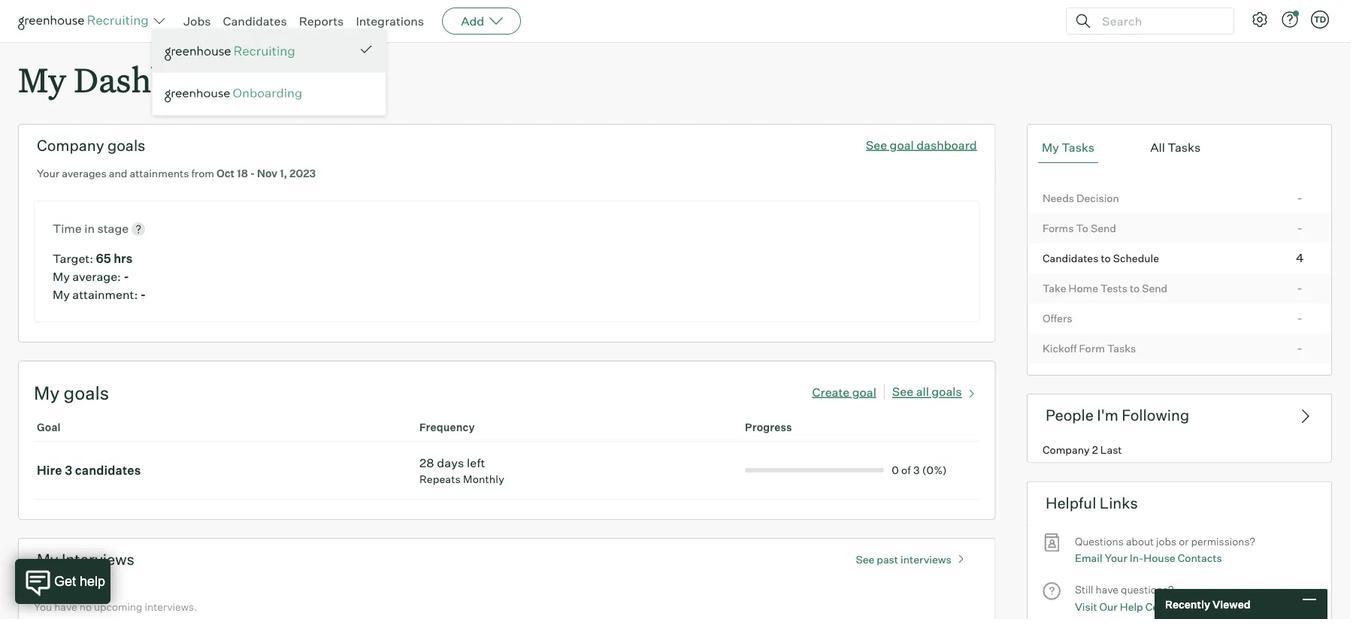 Task type: describe. For each thing, give the bounding box(es) containing it.
oct
[[217, 167, 235, 180]]

4
[[1297, 250, 1304, 265]]

interviews
[[62, 551, 135, 569]]

0 vertical spatial your
[[37, 167, 60, 180]]

help
[[1120, 601, 1144, 614]]

stage
[[97, 221, 129, 236]]

have for no
[[54, 601, 77, 614]]

house
[[1144, 552, 1176, 565]]

jobs
[[184, 14, 211, 29]]

1,
[[280, 167, 287, 180]]

0 horizontal spatial greenhouse recruiting image
[[18, 12, 153, 30]]

td button
[[1312, 11, 1330, 29]]

28
[[420, 456, 434, 471]]

dashboard
[[74, 57, 240, 102]]

needs
[[1043, 192, 1075, 205]]

forms to send
[[1043, 222, 1117, 235]]

my for tasks
[[1042, 140, 1060, 155]]

all tasks button
[[1147, 133, 1205, 163]]

goal for create
[[853, 385, 877, 400]]

hire
[[37, 463, 62, 478]]

questions
[[1075, 535, 1124, 548]]

jobs link
[[184, 14, 211, 29]]

1 horizontal spatial 3
[[914, 464, 920, 477]]

still
[[1075, 584, 1094, 597]]

2
[[1093, 444, 1099, 457]]

people
[[1046, 406, 1094, 425]]

recently
[[1166, 598, 1211, 611]]

home
[[1069, 282, 1099, 295]]

goals inside see all goals link
[[932, 385, 962, 400]]

0 of 3 (0%)
[[892, 464, 947, 477]]

take
[[1043, 282, 1067, 295]]

to
[[1077, 222, 1089, 235]]

target:
[[53, 251, 93, 266]]

your averages and attainments from oct 18 - nov 1, 2023
[[37, 167, 316, 180]]

your inside questions about jobs or permissions? email your in-house contacts
[[1105, 552, 1128, 565]]

my tasks
[[1042, 140, 1095, 155]]

last
[[1101, 444, 1123, 457]]

repeats
[[420, 473, 461, 486]]

needs decision
[[1043, 192, 1120, 205]]

following
[[1122, 406, 1190, 425]]

see for my interviews
[[856, 553, 875, 566]]

still have questions? visit our help center
[[1075, 584, 1179, 614]]

recently viewed
[[1166, 598, 1251, 611]]

candidates link
[[223, 14, 287, 29]]

questions about jobs or permissions? email your in-house contacts
[[1075, 535, 1256, 565]]

my interviews
[[37, 551, 135, 569]]

dashboard
[[917, 137, 977, 152]]

see past interviews
[[856, 553, 952, 566]]

tab list containing my tasks
[[1039, 133, 1321, 163]]

goal
[[37, 421, 61, 434]]

Search text field
[[1099, 10, 1221, 32]]

all
[[917, 385, 929, 400]]

see goal dashboard
[[866, 137, 977, 152]]

see all goals
[[893, 385, 962, 400]]

0 vertical spatial to
[[1101, 252, 1111, 265]]

visit our help center link
[[1075, 599, 1179, 616]]

offers
[[1043, 312, 1073, 325]]

see past interviews link
[[849, 547, 977, 566]]

integrations link
[[356, 14, 424, 29]]

all tasks
[[1151, 140, 1201, 155]]

candidates
[[75, 463, 141, 478]]

my for goals
[[34, 382, 60, 405]]

candidates for candidates to schedule
[[1043, 252, 1099, 265]]

questions?
[[1121, 584, 1174, 597]]

frequency
[[420, 421, 475, 434]]

upcoming
[[94, 601, 142, 614]]

email your in-house contacts link
[[1075, 550, 1223, 567]]

td
[[1315, 14, 1327, 24]]

candidates to schedule
[[1043, 252, 1160, 265]]

attainments
[[130, 167, 189, 180]]

past
[[877, 553, 899, 566]]

in
[[84, 221, 95, 236]]

jobs
[[1157, 535, 1177, 548]]

left
[[467, 456, 486, 471]]

configure image
[[1251, 11, 1270, 29]]

create goal link
[[813, 385, 893, 400]]

kickoff
[[1043, 342, 1077, 355]]

helpful links
[[1046, 494, 1138, 512]]

all
[[1151, 140, 1166, 155]]

add button
[[442, 8, 521, 35]]

integrations
[[356, 14, 424, 29]]

or
[[1179, 535, 1189, 548]]

see for company goals
[[866, 137, 888, 152]]

my goals
[[34, 382, 109, 405]]

td menu
[[152, 29, 387, 116]]

take home tests to send
[[1043, 282, 1168, 295]]

from
[[191, 167, 214, 180]]

kickoff form tasks
[[1043, 342, 1137, 355]]



Task type: vqa. For each thing, say whether or not it's contained in the screenshot.
1 LINK related to M&A
no



Task type: locate. For each thing, give the bounding box(es) containing it.
3 right hire
[[65, 463, 72, 478]]

1 vertical spatial goal
[[853, 385, 877, 400]]

1 vertical spatial to
[[1130, 282, 1140, 295]]

3
[[65, 463, 72, 478], [914, 464, 920, 477]]

candidates right the jobs link
[[223, 14, 287, 29]]

0 horizontal spatial 3
[[65, 463, 72, 478]]

0 horizontal spatial send
[[1091, 222, 1117, 235]]

0 horizontal spatial tasks
[[1062, 140, 1095, 155]]

your left averages
[[37, 167, 60, 180]]

attainment:
[[72, 287, 138, 302]]

forms
[[1043, 222, 1074, 235]]

target: 65 hrs my average: - my attainment: -
[[53, 251, 146, 302]]

send right the to
[[1091, 222, 1117, 235]]

create goal
[[813, 385, 877, 400]]

0 vertical spatial see
[[866, 137, 888, 152]]

my inside button
[[1042, 140, 1060, 155]]

send down schedule
[[1143, 282, 1168, 295]]

0 vertical spatial goal
[[890, 137, 914, 152]]

candidates for candidates
[[223, 14, 287, 29]]

0 horizontal spatial have
[[54, 601, 77, 614]]

tasks right all
[[1168, 140, 1201, 155]]

tab list
[[1039, 133, 1321, 163]]

1 horizontal spatial greenhouse recruiting image
[[165, 43, 300, 61]]

3 right of in the right bottom of the page
[[914, 464, 920, 477]]

average:
[[72, 269, 121, 284]]

goals for my goals
[[64, 382, 109, 405]]

0 horizontal spatial goal
[[853, 385, 877, 400]]

in-
[[1130, 552, 1144, 565]]

have up our
[[1096, 584, 1119, 597]]

to
[[1101, 252, 1111, 265], [1130, 282, 1140, 295]]

company goals
[[37, 136, 145, 155]]

about
[[1127, 535, 1154, 548]]

add
[[461, 14, 484, 29]]

1 vertical spatial send
[[1143, 282, 1168, 295]]

my tasks button
[[1039, 133, 1099, 163]]

2023
[[290, 167, 316, 180]]

0 horizontal spatial company
[[37, 136, 104, 155]]

time
[[53, 221, 82, 236]]

company left 2 at right
[[1043, 444, 1090, 457]]

tasks
[[1062, 140, 1095, 155], [1168, 140, 1201, 155], [1108, 342, 1137, 355]]

candidates down forms to send
[[1043, 252, 1099, 265]]

1 vertical spatial company
[[1043, 444, 1090, 457]]

links
[[1100, 494, 1138, 512]]

progress
[[745, 421, 792, 434]]

-
[[250, 167, 255, 180], [1298, 190, 1303, 205], [1298, 220, 1303, 235], [124, 269, 129, 284], [1298, 280, 1303, 295], [141, 287, 146, 302], [1298, 310, 1303, 325], [1298, 340, 1303, 356]]

no
[[80, 601, 92, 614]]

candidates
[[223, 14, 287, 29], [1043, 252, 1099, 265]]

averages
[[62, 167, 107, 180]]

viewed
[[1213, 598, 1251, 611]]

greenhouse recruiting image down the candidates link
[[165, 43, 300, 61]]

tasks for all tasks
[[1168, 140, 1201, 155]]

1 horizontal spatial to
[[1130, 282, 1140, 295]]

see left past
[[856, 553, 875, 566]]

have for questions?
[[1096, 584, 1119, 597]]

and
[[109, 167, 127, 180]]

have
[[1096, 584, 1119, 597], [54, 601, 77, 614]]

0 horizontal spatial candidates
[[223, 14, 287, 29]]

greenhouse recruiting image up my dashboard
[[18, 12, 153, 30]]

company 2 last
[[1043, 444, 1123, 457]]

0 vertical spatial send
[[1091, 222, 1117, 235]]

see goal dashboard link
[[866, 137, 977, 152]]

(0%)
[[923, 464, 947, 477]]

0 horizontal spatial your
[[37, 167, 60, 180]]

send
[[1091, 222, 1117, 235], [1143, 282, 1168, 295]]

2 vertical spatial see
[[856, 553, 875, 566]]

permissions?
[[1192, 535, 1256, 548]]

decision
[[1077, 192, 1120, 205]]

your left in-
[[1105, 552, 1128, 565]]

reports
[[299, 14, 344, 29]]

1 horizontal spatial tasks
[[1108, 342, 1137, 355]]

1 vertical spatial see
[[893, 385, 914, 400]]

1 horizontal spatial company
[[1043, 444, 1090, 457]]

goal left dashboard
[[890, 137, 914, 152]]

1 horizontal spatial goal
[[890, 137, 914, 152]]

company for company 2 last
[[1043, 444, 1090, 457]]

your
[[37, 167, 60, 180], [1105, 552, 1128, 565]]

greenhouse recruiting image
[[18, 12, 153, 30], [165, 43, 300, 61]]

my for dashboard
[[18, 57, 66, 102]]

tasks for my tasks
[[1062, 140, 1095, 155]]

my dashboard
[[18, 57, 240, 102]]

1 vertical spatial have
[[54, 601, 77, 614]]

see all goals link
[[893, 381, 980, 400]]

schedule
[[1114, 252, 1160, 265]]

goal for see
[[890, 137, 914, 152]]

email
[[1075, 552, 1103, 565]]

time in
[[53, 221, 97, 236]]

form
[[1080, 342, 1105, 355]]

1 vertical spatial candidates
[[1043, 252, 1099, 265]]

hire 3 candidates
[[37, 463, 141, 478]]

contacts
[[1178, 552, 1223, 565]]

people i'm following
[[1046, 406, 1190, 425]]

i'm
[[1098, 406, 1119, 425]]

1 vertical spatial your
[[1105, 552, 1128, 565]]

0 vertical spatial have
[[1096, 584, 1119, 597]]

monthly
[[463, 473, 505, 486]]

my
[[18, 57, 66, 102], [1042, 140, 1060, 155], [53, 269, 70, 284], [53, 287, 70, 302], [34, 382, 60, 405], [37, 551, 58, 569]]

company 2 last link
[[1028, 436, 1332, 463]]

greenhouse recruiting image inside td menu
[[165, 43, 300, 61]]

tasks up needs decision
[[1062, 140, 1095, 155]]

goal right create
[[853, 385, 877, 400]]

nov
[[257, 167, 278, 180]]

1 horizontal spatial send
[[1143, 282, 1168, 295]]

goal
[[890, 137, 914, 152], [853, 385, 877, 400]]

interviews
[[901, 553, 952, 566]]

days
[[437, 456, 464, 471]]

company for company goals
[[37, 136, 104, 155]]

goals for company goals
[[108, 136, 145, 155]]

0 horizontal spatial to
[[1101, 252, 1111, 265]]

see left all
[[893, 385, 914, 400]]

progress bar
[[745, 469, 885, 473]]

have inside still have questions? visit our help center
[[1096, 584, 1119, 597]]

0 vertical spatial company
[[37, 136, 104, 155]]

see left dashboard
[[866, 137, 888, 152]]

company
[[37, 136, 104, 155], [1043, 444, 1090, 457]]

1 horizontal spatial your
[[1105, 552, 1128, 565]]

you
[[34, 601, 52, 614]]

have left no
[[54, 601, 77, 614]]

interviews.
[[145, 601, 197, 614]]

tests
[[1101, 282, 1128, 295]]

1 vertical spatial greenhouse recruiting image
[[165, 43, 300, 61]]

0 vertical spatial greenhouse recruiting image
[[18, 12, 153, 30]]

to right tests
[[1130, 282, 1140, 295]]

greenhouse onboarding image
[[165, 88, 374, 103]]

to up take home tests to send
[[1101, 252, 1111, 265]]

hrs
[[114, 251, 133, 266]]

company up averages
[[37, 136, 104, 155]]

0 vertical spatial candidates
[[223, 14, 287, 29]]

center
[[1146, 601, 1179, 614]]

1 horizontal spatial candidates
[[1043, 252, 1099, 265]]

reports link
[[299, 14, 344, 29]]

1 horizontal spatial have
[[1096, 584, 1119, 597]]

my for interviews
[[37, 551, 58, 569]]

18
[[237, 167, 248, 180]]

visit
[[1075, 601, 1098, 614]]

goals
[[108, 136, 145, 155], [64, 382, 109, 405], [932, 385, 962, 400]]

tasks right form
[[1108, 342, 1137, 355]]

2 horizontal spatial tasks
[[1168, 140, 1201, 155]]



